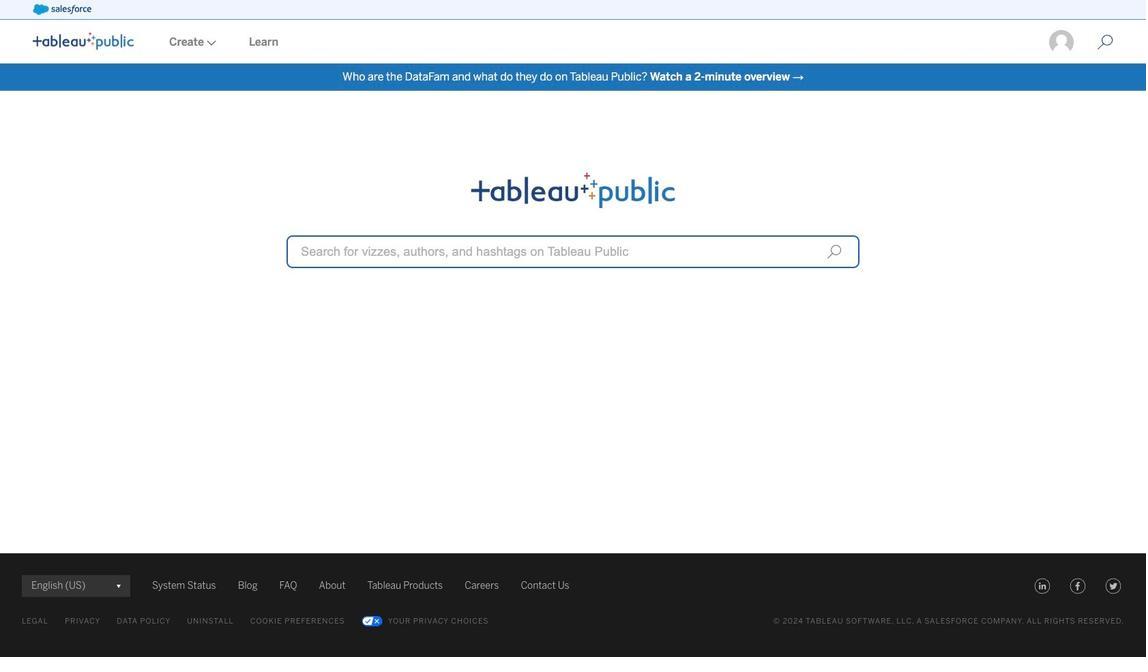 Task type: locate. For each thing, give the bounding box(es) containing it.
logo image
[[33, 32, 134, 50]]

selected language element
[[31, 575, 121, 597]]

salesforce logo image
[[33, 4, 91, 15]]



Task type: vqa. For each thing, say whether or not it's contained in the screenshot.
"create" Icon
yes



Task type: describe. For each thing, give the bounding box(es) containing it.
Search input field
[[287, 236, 860, 268]]

create image
[[204, 40, 216, 46]]

go to search image
[[1081, 34, 1130, 51]]

search image
[[827, 244, 842, 259]]

christina.overa image
[[1049, 29, 1076, 56]]



